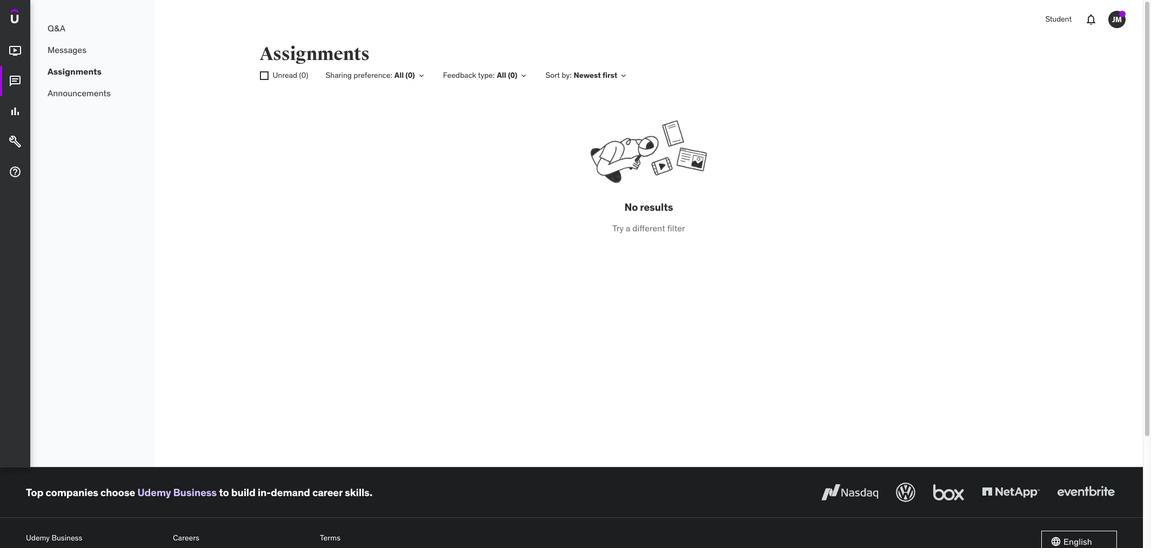 Task type: locate. For each thing, give the bounding box(es) containing it.
xsmall image left sort at the top left
[[520, 71, 529, 80]]

0 horizontal spatial (0)
[[299, 70, 309, 80]]

preference:
[[354, 70, 393, 80]]

assignments up unread (0)
[[260, 43, 370, 65]]

udemy down "top"
[[26, 533, 50, 543]]

udemy business link up careers
[[137, 486, 217, 499]]

business
[[173, 486, 217, 499], [52, 533, 82, 543]]

medium image
[[9, 135, 22, 148], [9, 166, 22, 179]]

career
[[313, 486, 343, 499]]

xsmall image left unread
[[260, 71, 269, 80]]

1 vertical spatial medium image
[[9, 166, 22, 179]]

try
[[613, 223, 624, 234]]

in-
[[258, 486, 271, 499]]

2 vertical spatial medium image
[[9, 105, 22, 118]]

0 vertical spatial medium image
[[9, 44, 22, 57]]

careers link
[[173, 531, 312, 546]]

1 horizontal spatial assignments
[[260, 43, 370, 65]]

netapp image
[[981, 481, 1043, 505]]

1 horizontal spatial udemy
[[137, 486, 171, 499]]

business left to
[[173, 486, 217, 499]]

jm
[[1113, 14, 1123, 24]]

0 horizontal spatial xsmall image
[[260, 71, 269, 80]]

1 vertical spatial business
[[52, 533, 82, 543]]

skills.
[[345, 486, 373, 499]]

2 horizontal spatial xsmall image
[[620, 71, 629, 80]]

0 horizontal spatial assignments
[[48, 66, 102, 77]]

udemy
[[137, 486, 171, 499], [26, 533, 50, 543]]

2 all from the left
[[497, 70, 507, 80]]

1 horizontal spatial all
[[497, 70, 507, 80]]

messages link
[[30, 39, 155, 61]]

all
[[395, 70, 404, 80], [497, 70, 507, 80]]

xsmall image right first
[[620, 71, 629, 80]]

xsmall image for newest first
[[620, 71, 629, 80]]

3 (0) from the left
[[508, 70, 518, 80]]

first
[[603, 70, 618, 80]]

results
[[641, 201, 674, 214]]

medium image
[[9, 44, 22, 57], [9, 75, 22, 88], [9, 105, 22, 118]]

q&a
[[48, 23, 65, 33]]

(0) right type:
[[508, 70, 518, 80]]

2 xsmall image from the left
[[620, 71, 629, 80]]

all left xsmall icon
[[395, 70, 404, 80]]

0 horizontal spatial all
[[395, 70, 404, 80]]

1 all from the left
[[395, 70, 404, 80]]

1 horizontal spatial business
[[173, 486, 217, 499]]

english button
[[1042, 531, 1118, 548]]

(0) for sharing preference: all (0)
[[406, 70, 415, 80]]

jm link
[[1105, 6, 1131, 32]]

student link
[[1040, 6, 1079, 32]]

0 vertical spatial medium image
[[9, 135, 22, 148]]

(0)
[[299, 70, 309, 80], [406, 70, 415, 80], [508, 70, 518, 80]]

type:
[[478, 70, 495, 80]]

companies
[[46, 486, 98, 499]]

top
[[26, 486, 43, 499]]

1 horizontal spatial xsmall image
[[520, 71, 529, 80]]

business down companies
[[52, 533, 82, 543]]

xsmall image
[[520, 71, 529, 80], [620, 71, 629, 80], [260, 71, 269, 80]]

0 horizontal spatial udemy
[[26, 533, 50, 543]]

all for feedback type:
[[497, 70, 507, 80]]

unread (0)
[[273, 70, 309, 80]]

all right type:
[[497, 70, 507, 80]]

no results
[[625, 201, 674, 214]]

build
[[231, 486, 256, 499]]

3 xsmall image from the left
[[260, 71, 269, 80]]

udemy right choose
[[137, 486, 171, 499]]

terms
[[320, 533, 341, 543]]

small image
[[1051, 536, 1062, 547]]

eventbrite image
[[1056, 481, 1118, 505]]

q&a link
[[30, 17, 155, 39]]

1 xsmall image from the left
[[520, 71, 529, 80]]

(0) left xsmall icon
[[406, 70, 415, 80]]

unread
[[273, 70, 298, 80]]

udemy business link
[[137, 486, 217, 499], [26, 531, 164, 546]]

by:
[[562, 70, 572, 80]]

(0) right unread
[[299, 70, 309, 80]]

udemy business link down choose
[[26, 531, 164, 546]]

1 medium image from the top
[[9, 44, 22, 57]]

a
[[626, 223, 631, 234]]

1 (0) from the left
[[299, 70, 309, 80]]

sharing preference: all (0)
[[326, 70, 415, 80]]

2 (0) from the left
[[406, 70, 415, 80]]

udemy image
[[11, 9, 60, 27]]

assignments up announcements
[[48, 66, 102, 77]]

1 vertical spatial udemy
[[26, 533, 50, 543]]

2 medium image from the top
[[9, 166, 22, 179]]

box image
[[931, 481, 968, 505]]

1 horizontal spatial (0)
[[406, 70, 415, 80]]

1 vertical spatial medium image
[[9, 75, 22, 88]]

all for sharing preference:
[[395, 70, 404, 80]]

2 horizontal spatial (0)
[[508, 70, 518, 80]]

english
[[1064, 536, 1093, 547]]

feedback
[[443, 70, 477, 80]]

assignments
[[260, 43, 370, 65], [48, 66, 102, 77]]



Task type: describe. For each thing, give the bounding box(es) containing it.
choose
[[100, 486, 135, 499]]

xsmall image
[[417, 71, 426, 80]]

xsmall image for all (0)
[[520, 71, 529, 80]]

volkswagen image
[[895, 481, 918, 505]]

terms link
[[320, 531, 459, 546]]

0 vertical spatial udemy business link
[[137, 486, 217, 499]]

try a different filter
[[613, 223, 686, 234]]

feedback type: all (0)
[[443, 70, 518, 80]]

sharing
[[326, 70, 352, 80]]

announcements link
[[30, 82, 155, 104]]

0 horizontal spatial business
[[52, 533, 82, 543]]

filter
[[668, 223, 686, 234]]

udemy business
[[26, 533, 82, 543]]

0 vertical spatial udemy
[[137, 486, 171, 499]]

nasdaq image
[[819, 481, 882, 505]]

3 medium image from the top
[[9, 105, 22, 118]]

careers
[[173, 533, 200, 543]]

different
[[633, 223, 666, 234]]

to
[[219, 486, 229, 499]]

sort
[[546, 70, 560, 80]]

1 vertical spatial udemy business link
[[26, 531, 164, 546]]

1 medium image from the top
[[9, 135, 22, 148]]

sort by: newest first
[[546, 70, 618, 80]]

top companies choose udemy business to build in-demand career skills.
[[26, 486, 373, 499]]

assignments inside 'assignments' 'link'
[[48, 66, 102, 77]]

notifications image
[[1085, 13, 1098, 26]]

0 vertical spatial business
[[173, 486, 217, 499]]

2 medium image from the top
[[9, 75, 22, 88]]

no
[[625, 201, 638, 214]]

messages
[[48, 44, 87, 55]]

demand
[[271, 486, 310, 499]]

announcements
[[48, 88, 111, 98]]

newest
[[574, 70, 601, 80]]

student
[[1046, 14, 1072, 24]]

you have alerts image
[[1120, 11, 1127, 17]]

assignments link
[[30, 61, 155, 82]]

(0) for feedback type: all (0)
[[508, 70, 518, 80]]



Task type: vqa. For each thing, say whether or not it's contained in the screenshot.
build at bottom
yes



